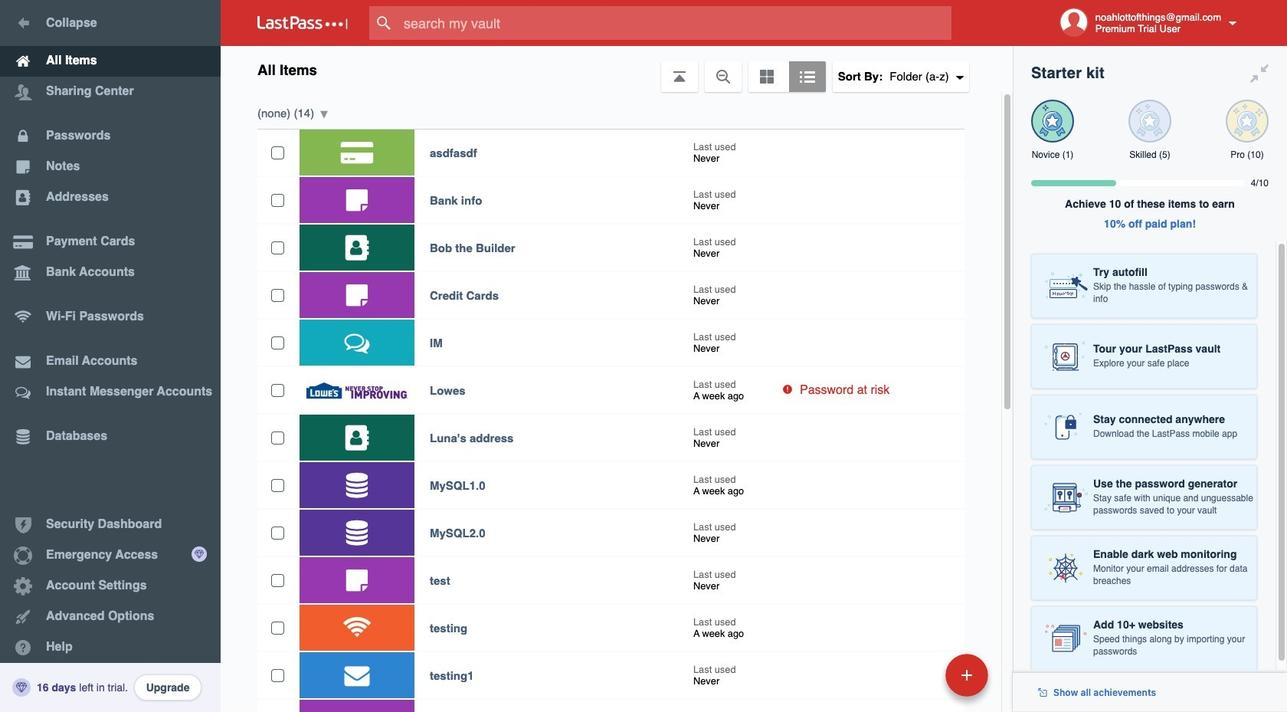 Task type: describe. For each thing, give the bounding box(es) containing it.
lastpass image
[[258, 16, 348, 30]]

new item navigation
[[840, 649, 998, 712]]

main navigation navigation
[[0, 0, 221, 712]]

Search search field
[[369, 6, 982, 40]]

new item element
[[840, 653, 994, 697]]



Task type: locate. For each thing, give the bounding box(es) containing it.
vault options navigation
[[221, 46, 1013, 92]]

search my vault text field
[[369, 6, 982, 40]]



Task type: vqa. For each thing, say whether or not it's contained in the screenshot.
dialog
no



